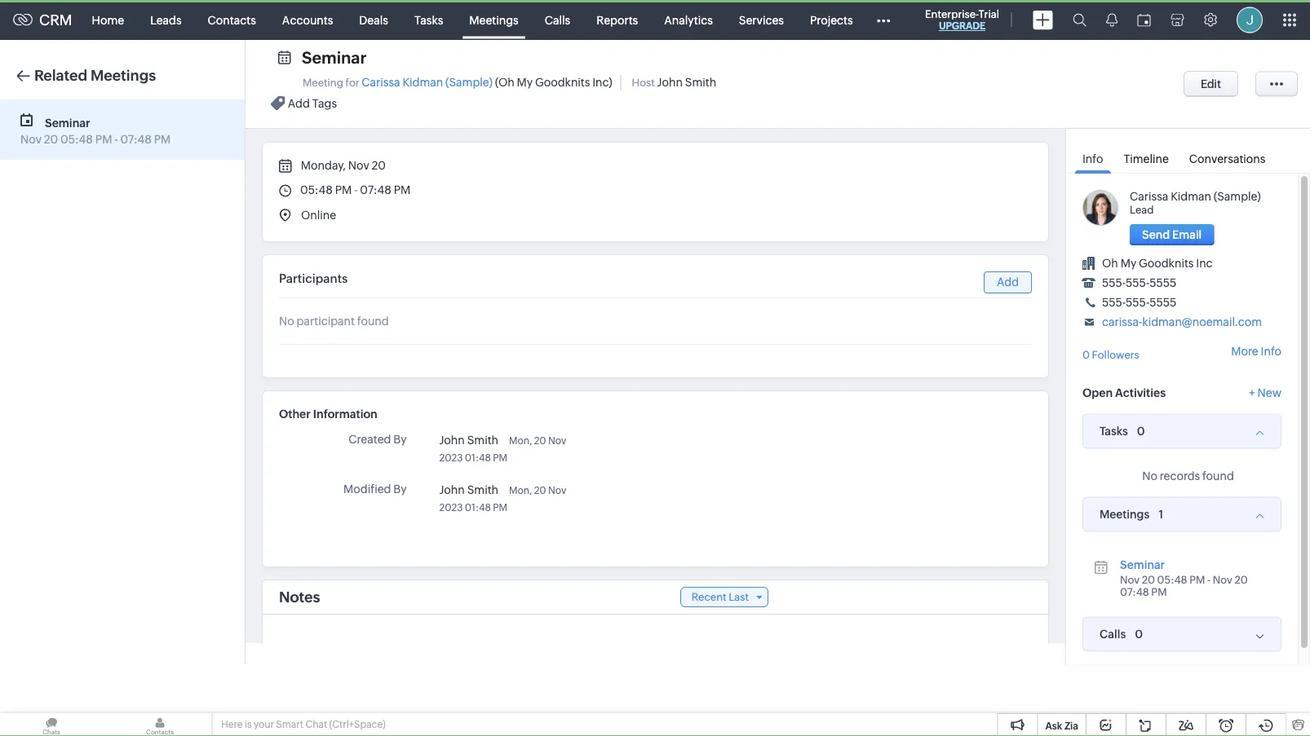 Task type: locate. For each thing, give the bounding box(es) containing it.
smith
[[685, 76, 717, 89], [467, 434, 499, 447], [467, 484, 499, 497]]

home link
[[79, 0, 137, 40]]

2 vertical spatial john
[[439, 484, 465, 497]]

nov 20 07:48 pm
[[1120, 574, 1248, 599]]

1 john smith from the top
[[439, 434, 499, 447]]

enterprise-trial upgrade
[[925, 8, 1000, 31]]

more
[[1232, 345, 1259, 358]]

calendar image
[[1138, 13, 1152, 27]]

0 horizontal spatial my
[[517, 76, 533, 89]]

1 01:48 from the top
[[465, 453, 491, 464]]

0 horizontal spatial goodknits
[[535, 76, 590, 89]]

0 vertical spatial 555-555-5555
[[1103, 277, 1177, 290]]

1 vertical spatial no
[[1143, 470, 1158, 483]]

555-
[[1103, 277, 1126, 290], [1126, 277, 1150, 290], [1103, 296, 1126, 309], [1126, 296, 1150, 309]]

carissa right the for
[[362, 76, 400, 89]]

1 vertical spatial 5555
[[1150, 296, 1177, 309]]

smith for modified by
[[467, 484, 499, 497]]

carissa kidman (sample) link
[[362, 76, 493, 89], [1130, 190, 1261, 203]]

meeting
[[303, 77, 344, 89]]

last
[[729, 592, 749, 604]]

05:48 down the related
[[60, 133, 93, 146]]

add for add
[[997, 276, 1019, 289]]

create menu image
[[1033, 10, 1054, 30]]

01:48 for created by
[[465, 453, 491, 464]]

timeline link
[[1116, 141, 1177, 173]]

for
[[346, 77, 360, 89]]

calls left reports
[[545, 13, 571, 27]]

meetings
[[469, 13, 519, 27], [91, 67, 156, 84], [1100, 508, 1150, 521]]

john right the modified by
[[439, 484, 465, 497]]

my right (oh
[[517, 76, 533, 89]]

seminar
[[302, 48, 367, 67], [45, 116, 90, 129], [1120, 559, 1165, 572]]

0 vertical spatial meetings
[[469, 13, 519, 27]]

2 horizontal spatial seminar
[[1120, 559, 1165, 572]]

- inside the seminar nov 20 05:48 pm - 07:48 pm
[[114, 133, 118, 146]]

0 horizontal spatial 07:48
[[120, 133, 152, 146]]

555-555-5555 up carissa-
[[1103, 296, 1177, 309]]

no for no participant found
[[279, 315, 294, 328]]

john right created by
[[439, 434, 465, 447]]

05:48 inside the seminar nov 20 05:48 pm - 07:48 pm
[[60, 133, 93, 146]]

pm inside nov 20 07:48 pm
[[1152, 586, 1167, 599]]

pm
[[95, 133, 112, 146], [154, 133, 171, 146], [335, 184, 352, 197], [394, 184, 411, 197], [493, 453, 508, 464], [493, 502, 508, 513], [1190, 574, 1206, 586], [1152, 586, 1167, 599]]

accounts
[[282, 13, 333, 27]]

profile element
[[1227, 0, 1273, 40]]

1 horizontal spatial kidman
[[1171, 190, 1212, 203]]

0 vertical spatial 0
[[1083, 349, 1090, 361]]

conversations
[[1190, 153, 1266, 166]]

555-555-5555 down oh my goodknits inc
[[1103, 277, 1177, 290]]

nov inside the seminar nov 20 05:48 pm - 07:48 pm
[[20, 133, 42, 146]]

0 horizontal spatial seminar
[[45, 116, 90, 129]]

1 vertical spatial seminar
[[45, 116, 90, 129]]

services link
[[726, 0, 797, 40]]

1 horizontal spatial found
[[1203, 470, 1235, 483]]

found
[[357, 315, 389, 328], [1203, 470, 1235, 483]]

1 vertical spatial goodknits
[[1139, 257, 1194, 270]]

john smith for modified by
[[439, 484, 499, 497]]

0 vertical spatial smith
[[685, 76, 717, 89]]

1 horizontal spatial -
[[354, 184, 358, 197]]

carissa kidman (sample) link down conversations
[[1130, 190, 1261, 203]]

1 vertical spatial 05:48
[[300, 184, 333, 197]]

2 john smith from the top
[[439, 484, 499, 497]]

2 horizontal spatial 07:48
[[1120, 586, 1150, 599]]

by
[[394, 433, 407, 446], [394, 483, 407, 496]]

1 horizontal spatial no
[[1143, 470, 1158, 483]]

1 vertical spatial add
[[997, 276, 1019, 289]]

goodknits left the inc)
[[535, 76, 590, 89]]

calls down seminar link
[[1100, 628, 1126, 641]]

calls link
[[532, 0, 584, 40]]

1 vertical spatial john
[[439, 434, 465, 447]]

recent last
[[692, 592, 749, 604]]

contacts
[[208, 13, 256, 27]]

analytics link
[[651, 0, 726, 40]]

2 555-555-5555 from the top
[[1103, 296, 1177, 309]]

1 vertical spatial by
[[394, 483, 407, 496]]

2 vertical spatial 0
[[1135, 628, 1143, 641]]

2 horizontal spatial meetings
[[1100, 508, 1150, 521]]

add link
[[984, 272, 1032, 294]]

0 horizontal spatial found
[[357, 315, 389, 328]]

1 vertical spatial meetings
[[91, 67, 156, 84]]

1 vertical spatial carissa kidman (sample) link
[[1130, 190, 1261, 203]]

(sample) down conversations
[[1214, 190, 1261, 203]]

kidman down the tasks link
[[403, 76, 443, 89]]

goodknits left inc
[[1139, 257, 1194, 270]]

0 vertical spatial found
[[357, 315, 389, 328]]

enterprise-
[[925, 8, 979, 20]]

2 horizontal spatial 05:48
[[1158, 574, 1188, 586]]

create menu element
[[1023, 0, 1063, 40]]

2 vertical spatial smith
[[467, 484, 499, 497]]

Other Modules field
[[866, 7, 901, 33]]

1 horizontal spatial carissa kidman (sample) link
[[1130, 190, 1261, 203]]

1 horizontal spatial carissa
[[1130, 190, 1169, 203]]

add for add tags
[[288, 97, 310, 110]]

info
[[1083, 153, 1104, 166], [1261, 345, 1282, 358]]

0 vertical spatial john smith
[[439, 434, 499, 447]]

meetings down home "link"
[[91, 67, 156, 84]]

0 vertical spatial 05:48
[[60, 133, 93, 146]]

john right the host at left top
[[657, 76, 683, 89]]

0 vertical spatial carissa
[[362, 76, 400, 89]]

05:48 down seminar link
[[1158, 574, 1188, 586]]

2 mon, 20 nov 2023 01:48 pm from the top
[[439, 485, 567, 513]]

2023
[[439, 453, 463, 464], [439, 502, 463, 513]]

seminar nov 20 05:48 pm - 07:48 pm
[[20, 116, 171, 146]]

1 vertical spatial info
[[1261, 345, 1282, 358]]

0 vertical spatial 2023
[[439, 453, 463, 464]]

1 horizontal spatial calls
[[1100, 628, 1126, 641]]

1 vertical spatial mon,
[[509, 485, 532, 496]]

by for created by
[[394, 433, 407, 446]]

info right more
[[1261, 345, 1282, 358]]

0 vertical spatial calls
[[545, 13, 571, 27]]

kidman
[[403, 76, 443, 89], [1171, 190, 1212, 203]]

1 vertical spatial (sample)
[[1214, 190, 1261, 203]]

by right created
[[394, 433, 407, 446]]

carissa up lead
[[1130, 190, 1169, 203]]

0 horizontal spatial tasks
[[414, 13, 443, 27]]

0 for calls
[[1135, 628, 1143, 641]]

0 vertical spatial goodknits
[[535, 76, 590, 89]]

0 vertical spatial 01:48
[[465, 453, 491, 464]]

followers
[[1092, 349, 1140, 361]]

0 vertical spatial 07:48
[[120, 133, 152, 146]]

07:48 down seminar link
[[1120, 586, 1150, 599]]

add inside add link
[[997, 276, 1019, 289]]

1 vertical spatial 07:48
[[360, 184, 392, 197]]

None button
[[1184, 71, 1239, 97], [1130, 224, 1215, 246], [1184, 71, 1239, 97], [1130, 224, 1215, 246]]

found right the records
[[1203, 470, 1235, 483]]

no left participant
[[279, 315, 294, 328]]

timeline
[[1124, 153, 1169, 166]]

2 2023 from the top
[[439, 502, 463, 513]]

0 vertical spatial john
[[657, 76, 683, 89]]

2023 for created by
[[439, 453, 463, 464]]

add
[[288, 97, 310, 110], [997, 276, 1019, 289]]

0 horizontal spatial -
[[114, 133, 118, 146]]

0 down activities
[[1137, 425, 1146, 438]]

0 vertical spatial by
[[394, 433, 407, 446]]

2 mon, from the top
[[509, 485, 532, 496]]

carissa kidman (sample) lead
[[1130, 190, 1261, 216]]

07:48
[[120, 133, 152, 146], [360, 184, 392, 197], [1120, 586, 1150, 599]]

0 vertical spatial my
[[517, 76, 533, 89]]

1 vertical spatial 01:48
[[465, 502, 491, 513]]

zia
[[1065, 721, 1079, 732]]

1 mon, 20 nov 2023 01:48 pm from the top
[[439, 435, 567, 464]]

05:48 up online
[[300, 184, 333, 197]]

1 vertical spatial -
[[354, 184, 358, 197]]

notes
[[279, 589, 320, 606]]

1 vertical spatial smith
[[467, 434, 499, 447]]

meetings up (oh
[[469, 13, 519, 27]]

0 horizontal spatial 05:48
[[60, 133, 93, 146]]

ask
[[1046, 721, 1063, 732]]

0 vertical spatial no
[[279, 315, 294, 328]]

accounts link
[[269, 0, 346, 40]]

01:48
[[465, 453, 491, 464], [465, 502, 491, 513]]

2 vertical spatial 07:48
[[1120, 586, 1150, 599]]

5555 up carissa-kidman@noemail.com
[[1150, 296, 1177, 309]]

seminar up "meeting"
[[302, 48, 367, 67]]

0 vertical spatial mon, 20 nov 2023 01:48 pm
[[439, 435, 567, 464]]

by for modified by
[[394, 483, 407, 496]]

mon, 20 nov 2023 01:48 pm for created by
[[439, 435, 567, 464]]

1 mon, from the top
[[509, 435, 532, 446]]

2 vertical spatial 05:48
[[1158, 574, 1188, 586]]

created
[[349, 433, 391, 446]]

1 horizontal spatial (sample)
[[1214, 190, 1261, 203]]

0 down nov 20 05:48 pm -
[[1135, 628, 1143, 641]]

info left timeline
[[1083, 153, 1104, 166]]

0 horizontal spatial carissa
[[362, 76, 400, 89]]

0 vertical spatial add
[[288, 97, 310, 110]]

+
[[1250, 386, 1256, 399]]

carissa inside carissa kidman (sample) lead
[[1130, 190, 1169, 203]]

1 horizontal spatial seminar
[[302, 48, 367, 67]]

0 horizontal spatial (sample)
[[446, 76, 493, 89]]

other
[[279, 408, 311, 421]]

1 horizontal spatial 05:48
[[300, 184, 333, 197]]

1 vertical spatial found
[[1203, 470, 1235, 483]]

1 5555 from the top
[[1150, 277, 1177, 290]]

tasks right deals
[[414, 13, 443, 27]]

seminar up nov 20 05:48 pm -
[[1120, 559, 1165, 572]]

0 horizontal spatial kidman
[[403, 76, 443, 89]]

smart
[[276, 720, 304, 731]]

activities
[[1116, 386, 1166, 399]]

2 vertical spatial meetings
[[1100, 508, 1150, 521]]

seminar down the related
[[45, 116, 90, 129]]

2 01:48 from the top
[[465, 502, 491, 513]]

search image
[[1073, 13, 1087, 27]]

no left the records
[[1143, 470, 1158, 483]]

2 vertical spatial seminar
[[1120, 559, 1165, 572]]

information
[[313, 408, 378, 421]]

tasks down open activities
[[1100, 425, 1129, 438]]

projects
[[810, 13, 853, 27]]

found for no participant found
[[357, 315, 389, 328]]

1 vertical spatial 0
[[1137, 425, 1146, 438]]

07:48 down monday, nov 20
[[360, 184, 392, 197]]

0 vertical spatial -
[[114, 133, 118, 146]]

kidman down conversations
[[1171, 190, 1212, 203]]

20
[[44, 133, 58, 146], [372, 159, 386, 172], [534, 435, 546, 446], [534, 485, 546, 496], [1142, 574, 1156, 586], [1235, 574, 1248, 586]]

my
[[517, 76, 533, 89], [1121, 257, 1137, 270]]

0 horizontal spatial info
[[1083, 153, 1104, 166]]

my right "oh"
[[1121, 257, 1137, 270]]

1 vertical spatial 555-555-5555
[[1103, 296, 1177, 309]]

by right modified
[[394, 483, 407, 496]]

05:48
[[60, 133, 93, 146], [300, 184, 333, 197], [1158, 574, 1188, 586]]

1
[[1159, 508, 1164, 521]]

found right participant
[[357, 315, 389, 328]]

0 followers
[[1083, 349, 1140, 361]]

monday,
[[301, 159, 346, 172]]

chats image
[[0, 714, 103, 737]]

leads link
[[137, 0, 195, 40]]

0 vertical spatial 5555
[[1150, 277, 1177, 290]]

2 vertical spatial -
[[1208, 574, 1211, 586]]

deals
[[359, 13, 388, 27]]

1 vertical spatial mon, 20 nov 2023 01:48 pm
[[439, 485, 567, 513]]

1 vertical spatial kidman
[[1171, 190, 1212, 203]]

0 vertical spatial mon,
[[509, 435, 532, 446]]

5555
[[1150, 277, 1177, 290], [1150, 296, 1177, 309]]

1 horizontal spatial tasks
[[1100, 425, 1129, 438]]

carissa kidman (sample) link down the tasks link
[[362, 76, 493, 89]]

1 vertical spatial 2023
[[439, 502, 463, 513]]

john smith for created by
[[439, 434, 499, 447]]

2023 for modified by
[[439, 502, 463, 513]]

calls
[[545, 13, 571, 27], [1100, 628, 1126, 641]]

1 by from the top
[[394, 433, 407, 446]]

5555 down oh my goodknits inc
[[1150, 277, 1177, 290]]

(sample) left (oh
[[446, 76, 493, 89]]

0 vertical spatial info
[[1083, 153, 1104, 166]]

1 horizontal spatial goodknits
[[1139, 257, 1194, 270]]

0 horizontal spatial carissa kidman (sample) link
[[362, 76, 493, 89]]

07:48 down related meetings
[[120, 133, 152, 146]]

1 2023 from the top
[[439, 453, 463, 464]]

signals image
[[1107, 13, 1118, 27]]

nov
[[20, 133, 42, 146], [348, 159, 369, 172], [548, 435, 567, 446], [548, 485, 567, 496], [1120, 574, 1140, 586], [1213, 574, 1233, 586]]

home
[[92, 13, 124, 27]]

0 vertical spatial (sample)
[[446, 76, 493, 89]]

20 inside nov 20 07:48 pm
[[1235, 574, 1248, 586]]

2 by from the top
[[394, 483, 407, 496]]

0 horizontal spatial meetings
[[91, 67, 156, 84]]

0 vertical spatial seminar
[[302, 48, 367, 67]]

0
[[1083, 349, 1090, 361], [1137, 425, 1146, 438], [1135, 628, 1143, 641]]

john for modified by
[[439, 484, 465, 497]]

services
[[739, 13, 784, 27]]

carissa-kidman@noemail.com link
[[1103, 316, 1263, 329]]

1 horizontal spatial my
[[1121, 257, 1137, 270]]

other information
[[279, 408, 378, 421]]

555-555-5555
[[1103, 277, 1177, 290], [1103, 296, 1177, 309]]

0 horizontal spatial no
[[279, 315, 294, 328]]

chat
[[306, 720, 327, 731]]

0 left followers
[[1083, 349, 1090, 361]]

meetings left "1"
[[1100, 508, 1150, 521]]

1 horizontal spatial add
[[997, 276, 1019, 289]]

1 horizontal spatial meetings
[[469, 13, 519, 27]]

mon, 20 nov 2023 01:48 pm
[[439, 435, 567, 464], [439, 485, 567, 513]]

0 horizontal spatial calls
[[545, 13, 571, 27]]

goodknits
[[535, 76, 590, 89], [1139, 257, 1194, 270]]

participant
[[297, 315, 355, 328]]



Task type: vqa. For each thing, say whether or not it's contained in the screenshot.
Enterprise-Trial Upgrade
yes



Task type: describe. For each thing, give the bounding box(es) containing it.
1 vertical spatial tasks
[[1100, 425, 1129, 438]]

related meetings
[[34, 67, 156, 84]]

1 horizontal spatial info
[[1261, 345, 1282, 358]]

here
[[221, 720, 243, 731]]

0 for tasks
[[1137, 425, 1146, 438]]

1 vertical spatial calls
[[1100, 628, 1126, 641]]

0 vertical spatial carissa kidman (sample) link
[[362, 76, 493, 89]]

projects link
[[797, 0, 866, 40]]

trial
[[979, 8, 1000, 20]]

upgrade
[[939, 20, 986, 31]]

no for no records found
[[1143, 470, 1158, 483]]

carissa-
[[1103, 316, 1143, 329]]

found for no records found
[[1203, 470, 1235, 483]]

seminar inside the seminar nov 20 05:48 pm - 07:48 pm
[[45, 116, 90, 129]]

0 vertical spatial kidman
[[403, 76, 443, 89]]

open
[[1083, 386, 1113, 399]]

leads
[[150, 13, 182, 27]]

monday, nov 20
[[299, 159, 386, 172]]

nov 20 05:48 pm -
[[1120, 574, 1213, 586]]

oh
[[1103, 257, 1119, 270]]

modified
[[344, 483, 391, 496]]

contacts image
[[109, 714, 211, 737]]

1 555-555-5555 from the top
[[1103, 277, 1177, 290]]

ask zia
[[1046, 721, 1079, 732]]

meetings link
[[456, 0, 532, 40]]

calls inside calls link
[[545, 13, 571, 27]]

here is your smart chat (ctrl+space)
[[221, 720, 386, 731]]

(oh
[[495, 76, 515, 89]]

participants
[[279, 272, 348, 286]]

open activities
[[1083, 386, 1166, 399]]

kidman@noemail.com
[[1143, 316, 1263, 329]]

deals link
[[346, 0, 401, 40]]

1 vertical spatial my
[[1121, 257, 1137, 270]]

related
[[34, 67, 87, 84]]

nov inside nov 20 07:48 pm
[[1213, 574, 1233, 586]]

carissa-kidman@noemail.com
[[1103, 316, 1263, 329]]

modified by
[[344, 483, 407, 496]]

search element
[[1063, 0, 1097, 40]]

mon, for created by
[[509, 435, 532, 446]]

no records found
[[1143, 470, 1235, 483]]

oh my goodknits inc
[[1103, 257, 1213, 270]]

mon, for modified by
[[509, 485, 532, 496]]

is
[[245, 720, 252, 731]]

01:48 for modified by
[[465, 502, 491, 513]]

0 vertical spatial tasks
[[414, 13, 443, 27]]

(ctrl+space)
[[329, 720, 386, 731]]

add tags
[[288, 97, 337, 110]]

2 horizontal spatial -
[[1208, 574, 1211, 586]]

your
[[254, 720, 274, 731]]

seminar link
[[1120, 559, 1165, 572]]

host john smith
[[632, 76, 717, 89]]

more info link
[[1232, 345, 1282, 358]]

john for created by
[[439, 434, 465, 447]]

more info
[[1232, 345, 1282, 358]]

conversations link
[[1182, 141, 1274, 173]]

reports
[[597, 13, 638, 27]]

meeting for carissa kidman (sample) (oh my goodknits inc)
[[303, 76, 613, 89]]

07:48 inside nov 20 07:48 pm
[[1120, 586, 1150, 599]]

crm
[[39, 12, 72, 28]]

no participant found
[[279, 315, 389, 328]]

crm link
[[13, 12, 72, 28]]

reports link
[[584, 0, 651, 40]]

inc
[[1197, 257, 1213, 270]]

info link
[[1075, 141, 1112, 174]]

records
[[1160, 470, 1201, 483]]

analytics
[[664, 13, 713, 27]]

created by
[[349, 433, 407, 446]]

contacts link
[[195, 0, 269, 40]]

recent
[[692, 592, 727, 604]]

07:48 inside the seminar nov 20 05:48 pm - 07:48 pm
[[120, 133, 152, 146]]

inc)
[[593, 76, 613, 89]]

tasks link
[[401, 0, 456, 40]]

20 inside the seminar nov 20 05:48 pm - 07:48 pm
[[44, 133, 58, 146]]

info inside "link"
[[1083, 153, 1104, 166]]

lead
[[1130, 204, 1154, 216]]

signals element
[[1097, 0, 1128, 40]]

kidman inside carissa kidman (sample) lead
[[1171, 190, 1212, 203]]

smith for created by
[[467, 434, 499, 447]]

2 5555 from the top
[[1150, 296, 1177, 309]]

+ new
[[1250, 386, 1282, 399]]

mon, 20 nov 2023 01:48 pm for modified by
[[439, 485, 567, 513]]

(sample) inside carissa kidman (sample) lead
[[1214, 190, 1261, 203]]

new
[[1258, 386, 1282, 399]]

05:48 pm - 07:48 pm
[[300, 184, 411, 197]]

profile image
[[1237, 7, 1263, 33]]

online
[[301, 209, 336, 222]]

host
[[632, 77, 655, 89]]

1 horizontal spatial 07:48
[[360, 184, 392, 197]]

tags
[[312, 97, 337, 110]]



